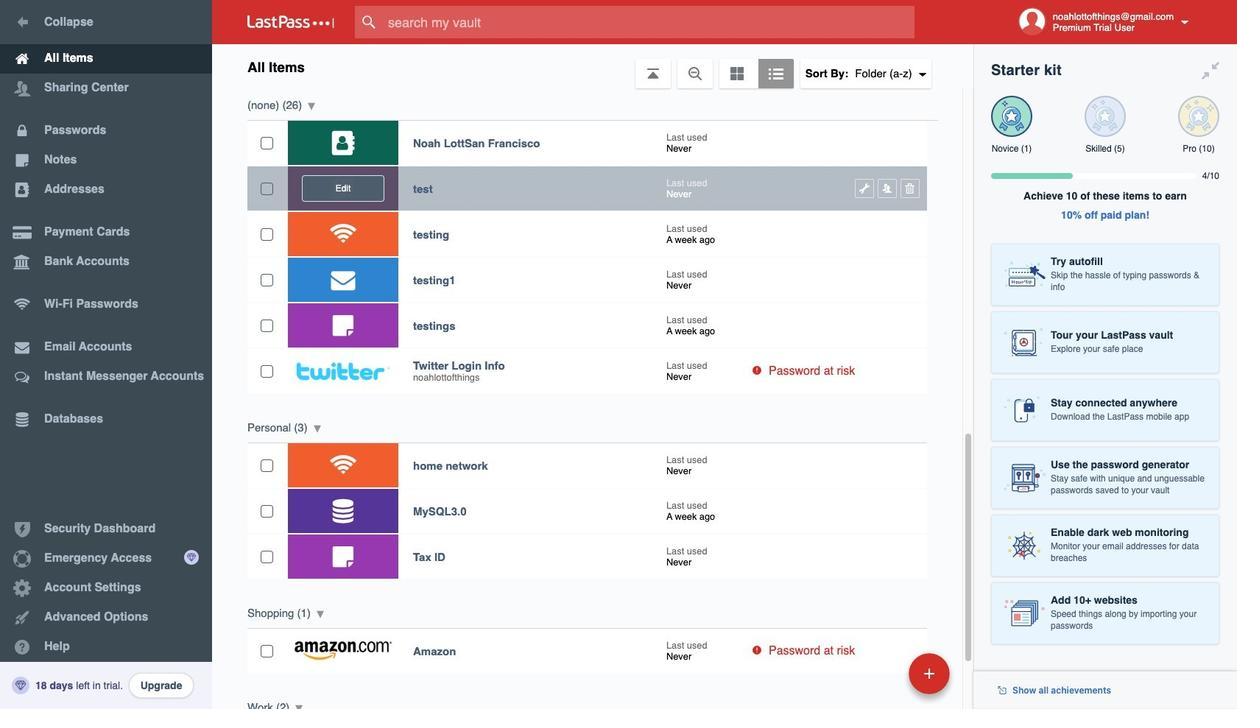 Task type: describe. For each thing, give the bounding box(es) containing it.
main navigation navigation
[[0, 0, 212, 709]]

search my vault text field
[[355, 6, 943, 38]]

Search search field
[[355, 6, 943, 38]]

lastpass image
[[247, 15, 334, 29]]

new item navigation
[[808, 649, 959, 709]]



Task type: vqa. For each thing, say whether or not it's contained in the screenshot.
the New item image
no



Task type: locate. For each thing, give the bounding box(es) containing it.
vault options navigation
[[212, 44, 974, 88]]

new item element
[[808, 652, 955, 694]]



